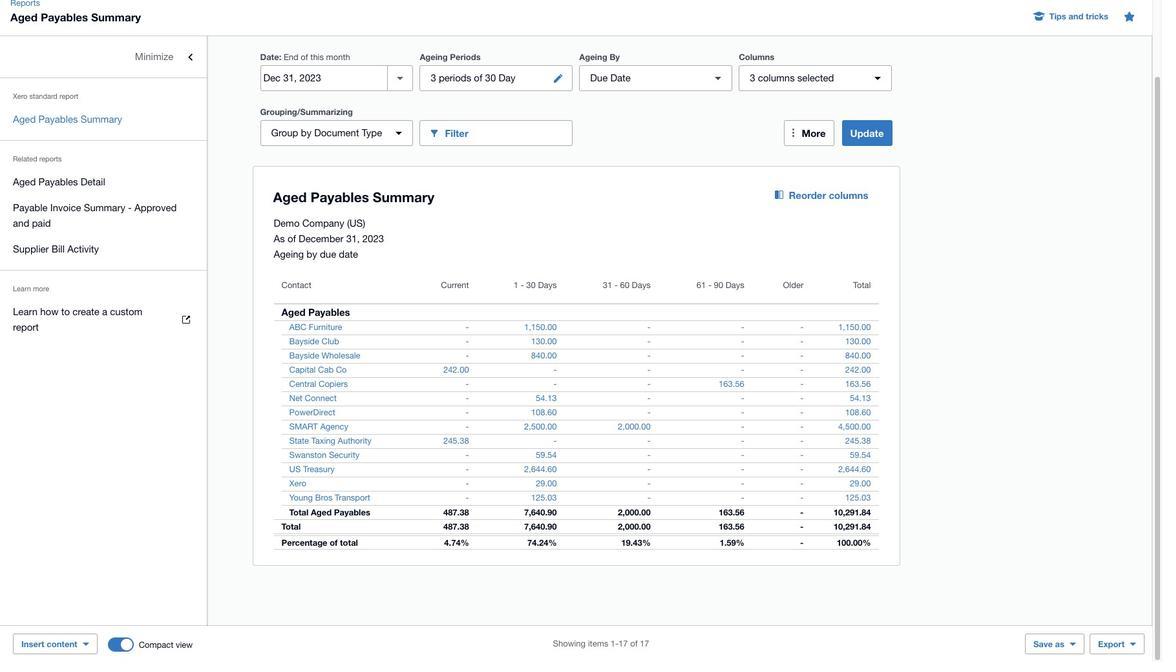 Task type: locate. For each thing, give the bounding box(es) containing it.
month
[[326, 52, 350, 62]]

0 horizontal spatial days
[[538, 281, 557, 290]]

2,644.60 link down 2,500.00 link
[[517, 464, 565, 477]]

by left due at the top left of the page
[[307, 249, 317, 260]]

0 horizontal spatial 163.56 link
[[711, 378, 752, 391]]

1 horizontal spatial 108.60 link
[[838, 407, 879, 420]]

club
[[322, 337, 339, 347]]

days right 90
[[726, 281, 745, 290]]

save as button
[[1025, 634, 1085, 655]]

7,640.90
[[524, 508, 557, 518], [524, 522, 557, 532]]

1 29.00 link from the left
[[528, 478, 565, 491]]

163.56
[[719, 380, 745, 389], [846, 380, 871, 389], [719, 508, 745, 518], [719, 522, 745, 532]]

1 108.60 from the left
[[531, 408, 557, 418]]

by down grouping/summarizing
[[301, 127, 312, 138]]

1 learn from the top
[[13, 285, 31, 293]]

1 2,000.00 from the top
[[618, 422, 651, 432]]

aged payables summary up "minimize" button
[[10, 10, 141, 24]]

59.54 down 2,500.00 link
[[536, 451, 557, 460]]

125.03 link up 100.00% at the bottom of the page
[[838, 492, 879, 505]]

1,150.00 link down '1 - 30 days'
[[517, 321, 565, 334]]

0 horizontal spatial 2,644.60
[[524, 465, 557, 475]]

242.00
[[443, 365, 469, 375], [846, 365, 871, 375]]

1 horizontal spatial 108.60
[[846, 408, 871, 418]]

of right periods
[[474, 72, 483, 83]]

130.00 down '1 - 30 days'
[[531, 337, 557, 347]]

columns inside button
[[829, 189, 869, 201]]

total
[[854, 281, 871, 290], [289, 508, 309, 518], [282, 522, 301, 532]]

30 left day
[[485, 72, 496, 83]]

filter
[[445, 127, 469, 139]]

compact view
[[139, 640, 193, 650]]

to
[[61, 306, 70, 317]]

1 horizontal spatial 2,644.60 link
[[831, 464, 879, 477]]

108.60 up "4,500.00"
[[846, 408, 871, 418]]

1 vertical spatial by
[[307, 249, 317, 260]]

108.60
[[531, 408, 557, 418], [846, 408, 871, 418]]

this
[[311, 52, 324, 62]]

date left end
[[260, 52, 279, 62]]

learn down learn more
[[13, 306, 38, 317]]

of left total
[[330, 538, 338, 548]]

columns down columns
[[758, 72, 795, 83]]

bayside down the abc
[[289, 337, 319, 347]]

1 horizontal spatial date
[[611, 72, 631, 83]]

learn inside learn how to create a custom report
[[13, 306, 38, 317]]

3 down columns
[[750, 72, 756, 83]]

2 horizontal spatial days
[[726, 281, 745, 290]]

older button
[[752, 273, 812, 304]]

paid
[[32, 218, 51, 229]]

related
[[13, 155, 37, 163]]

0 vertical spatial aged payables summary
[[10, 10, 141, 24]]

59.54 link
[[528, 449, 565, 462], [842, 449, 879, 462]]

days
[[538, 281, 557, 290], [632, 281, 651, 290], [726, 281, 745, 290]]

central
[[289, 380, 316, 389]]

columns for 3
[[758, 72, 795, 83]]

2 7,640.90 from the top
[[524, 522, 557, 532]]

125.03 up 100.00% at the bottom of the page
[[846, 493, 871, 503]]

summary down aged payables detail link
[[84, 202, 125, 213]]

59.54 down 4,500.00 link
[[850, 451, 871, 460]]

1 bayside from the top
[[289, 337, 319, 347]]

demo
[[274, 218, 300, 229]]

export
[[1099, 639, 1125, 650]]

security
[[329, 451, 360, 460]]

1 vertical spatial xero
[[289, 479, 306, 489]]

ageing down as
[[274, 249, 304, 260]]

2 2,000.00 from the top
[[618, 508, 651, 518]]

1 horizontal spatial 245.38 link
[[838, 435, 879, 448]]

supplier
[[13, 244, 49, 255]]

net connect link
[[274, 392, 345, 405]]

1 horizontal spatial 1,150.00
[[839, 323, 871, 332]]

2,644.60 down 4,500.00 link
[[839, 465, 871, 475]]

1 vertical spatial 487.38
[[443, 522, 469, 532]]

2 245.38 from the left
[[846, 436, 871, 446]]

report down learn more
[[13, 322, 39, 333]]

capital cab co link
[[274, 364, 355, 377]]

0 horizontal spatial 130.00 link
[[524, 336, 565, 349]]

2 17 from the left
[[640, 639, 650, 649]]

payables down transport
[[334, 508, 370, 518]]

current
[[441, 281, 469, 290]]

total inside button
[[854, 281, 871, 290]]

0 horizontal spatial 242.00 link
[[436, 364, 477, 377]]

10,291.84 for total aged payables
[[834, 508, 871, 518]]

0 horizontal spatial and
[[13, 218, 29, 229]]

filter button
[[420, 120, 573, 146]]

2 29.00 from the left
[[850, 479, 871, 489]]

aged payables summary down xero standard report in the left top of the page
[[13, 114, 122, 125]]

xero down us
[[289, 479, 306, 489]]

0 vertical spatial xero
[[13, 92, 27, 100]]

aged inside aged payables detail link
[[13, 177, 36, 188]]

54.13 link
[[528, 392, 565, 405], [842, 392, 879, 405]]

periods
[[450, 52, 481, 62]]

and inside button
[[1069, 11, 1084, 21]]

61 - 90 days button
[[659, 273, 752, 304]]

1 54.13 link from the left
[[528, 392, 565, 405]]

1 horizontal spatial report
[[59, 92, 78, 100]]

1 horizontal spatial 29.00 link
[[842, 478, 879, 491]]

29.00 down 4,500.00 link
[[850, 479, 871, 489]]

- inside "button"
[[615, 281, 618, 290]]

2023
[[363, 233, 384, 244]]

2 130.00 from the left
[[846, 337, 871, 347]]

xero inside the report output element
[[289, 479, 306, 489]]

30 right the 1
[[527, 281, 536, 290]]

payables up furniture
[[308, 306, 350, 318]]

0 horizontal spatial 130.00
[[531, 337, 557, 347]]

1 horizontal spatial ageing
[[420, 52, 448, 62]]

840.00 link
[[524, 350, 565, 363], [838, 350, 879, 363]]

3 for 3 periods of 30 day
[[431, 72, 436, 83]]

bayside club
[[289, 337, 339, 347]]

0 horizontal spatial 245.38
[[443, 436, 469, 446]]

1 horizontal spatial 163.56 link
[[838, 378, 879, 391]]

of right as
[[288, 233, 296, 244]]

130.00 down total button
[[846, 337, 871, 347]]

1 horizontal spatial xero
[[289, 479, 306, 489]]

custom
[[110, 306, 142, 317]]

0 horizontal spatial xero
[[13, 92, 27, 100]]

days inside button
[[726, 281, 745, 290]]

108.60 link up '2,500.00'
[[524, 407, 565, 420]]

1 days from the left
[[538, 281, 557, 290]]

1 vertical spatial columns
[[829, 189, 869, 201]]

0 vertical spatial 30
[[485, 72, 496, 83]]

0 horizontal spatial 840.00 link
[[524, 350, 565, 363]]

125.03 up 74.24%
[[531, 493, 557, 503]]

0 horizontal spatial date
[[260, 52, 279, 62]]

2,000.00 for total aged payables
[[618, 508, 651, 518]]

0 horizontal spatial 29.00 link
[[528, 478, 565, 491]]

0 vertical spatial 10,291.84
[[834, 508, 871, 518]]

days right the 1
[[538, 281, 557, 290]]

60
[[620, 281, 630, 290]]

content
[[47, 639, 77, 650]]

2,500.00 link
[[517, 421, 565, 434]]

59.54 link down 2,500.00 link
[[528, 449, 565, 462]]

1 horizontal spatial columns
[[829, 189, 869, 201]]

days for 61 - 90 days
[[726, 281, 745, 290]]

29.00 for second 29.00 link
[[850, 479, 871, 489]]

17 right 1-
[[640, 639, 650, 649]]

days right '60'
[[632, 281, 651, 290]]

0 horizontal spatial 17
[[619, 639, 628, 649]]

1 59.54 from the left
[[536, 451, 557, 460]]

how
[[40, 306, 59, 317]]

ageing up periods
[[420, 52, 448, 62]]

29.00 down 2,500.00 link
[[536, 479, 557, 489]]

of
[[301, 52, 308, 62], [474, 72, 483, 83], [288, 233, 296, 244], [330, 538, 338, 548], [631, 639, 638, 649]]

125.03 link up 74.24%
[[524, 492, 565, 505]]

days inside button
[[538, 281, 557, 290]]

us treasury link
[[274, 464, 343, 477]]

1 horizontal spatial 17
[[640, 639, 650, 649]]

2 vertical spatial 2,000.00
[[618, 522, 651, 532]]

summary inside payable invoice summary - approved and paid
[[84, 202, 125, 213]]

108.60 link up "4,500.00"
[[838, 407, 879, 420]]

0 vertical spatial and
[[1069, 11, 1084, 21]]

2 10,291.84 from the top
[[834, 522, 871, 532]]

4,500.00 link
[[831, 421, 879, 434]]

108.60 link
[[524, 407, 565, 420], [838, 407, 879, 420]]

summary up "minimize" button
[[91, 10, 141, 24]]

0 horizontal spatial 1,150.00
[[524, 323, 557, 332]]

29.00 link down 2,500.00 link
[[528, 478, 565, 491]]

1 horizontal spatial 59.54 link
[[842, 449, 879, 462]]

demo company (us) as of december 31, 2023 ageing by due date
[[274, 218, 384, 260]]

1 vertical spatial 10,291.84
[[834, 522, 871, 532]]

0 vertical spatial report
[[59, 92, 78, 100]]

list of convenience dates image
[[388, 65, 413, 91]]

- inside payable invoice summary - approved and paid
[[128, 202, 132, 213]]

2 59.54 link from the left
[[842, 449, 879, 462]]

bayside for bayside wholesale
[[289, 351, 319, 361]]

3 left periods
[[431, 72, 436, 83]]

xero link
[[274, 478, 314, 491]]

54.13 up '2,500.00'
[[536, 394, 557, 403]]

0 vertical spatial date
[[260, 52, 279, 62]]

3 2,000.00 from the top
[[618, 522, 651, 532]]

payables
[[41, 10, 88, 24], [38, 114, 78, 125], [38, 177, 78, 188], [308, 306, 350, 318], [334, 508, 370, 518]]

4.74%
[[444, 538, 469, 548]]

61 - 90 days
[[697, 281, 745, 290]]

1 horizontal spatial 54.13 link
[[842, 392, 879, 405]]

2,000.00
[[618, 422, 651, 432], [618, 508, 651, 518], [618, 522, 651, 532]]

2,000.00 for total
[[618, 522, 651, 532]]

29.00 for second 29.00 link from the right
[[536, 479, 557, 489]]

1 vertical spatial 30
[[527, 281, 536, 290]]

0 horizontal spatial 840.00
[[531, 351, 557, 361]]

1 vertical spatial learn
[[13, 306, 38, 317]]

0 horizontal spatial 30
[[485, 72, 496, 83]]

summary down "minimize" button
[[81, 114, 122, 125]]

swanston security link
[[274, 449, 367, 462]]

contact
[[282, 281, 311, 290]]

0 horizontal spatial 2,644.60 link
[[517, 464, 565, 477]]

1 242.00 from the left
[[443, 365, 469, 375]]

2 days from the left
[[632, 281, 651, 290]]

163.56 link
[[711, 378, 752, 391], [838, 378, 879, 391]]

copiers
[[319, 380, 348, 389]]

0 horizontal spatial 108.60
[[531, 408, 557, 418]]

1 1,150.00 link from the left
[[517, 321, 565, 334]]

1,150.00 for second "1,150.00" link from the right
[[524, 323, 557, 332]]

1.59%
[[720, 538, 745, 548]]

0 horizontal spatial 3
[[431, 72, 436, 83]]

and right tips
[[1069, 11, 1084, 21]]

130.00
[[531, 337, 557, 347], [846, 337, 871, 347]]

2 242.00 link from the left
[[838, 364, 879, 377]]

1 125.03 link from the left
[[524, 492, 565, 505]]

young
[[289, 493, 313, 503]]

0 horizontal spatial 29.00
[[536, 479, 557, 489]]

0 horizontal spatial 59.54
[[536, 451, 557, 460]]

1 vertical spatial and
[[13, 218, 29, 229]]

0 vertical spatial 487.38
[[443, 508, 469, 518]]

furniture
[[309, 323, 342, 332]]

date right the "due"
[[611, 72, 631, 83]]

2,644.60 link down 4,500.00 link
[[831, 464, 879, 477]]

0 horizontal spatial report
[[13, 322, 39, 333]]

payables down xero standard report in the left top of the page
[[38, 114, 78, 125]]

3 days from the left
[[726, 281, 745, 290]]

2 1,150.00 from the left
[[839, 323, 871, 332]]

more
[[802, 127, 826, 139]]

of right 1-
[[631, 639, 638, 649]]

1 horizontal spatial 59.54
[[850, 451, 871, 460]]

31 - 60 days
[[603, 281, 651, 290]]

1 vertical spatial aged payables summary
[[13, 114, 122, 125]]

1 horizontal spatial 130.00 link
[[838, 336, 879, 349]]

ageing for ageing by
[[580, 52, 608, 62]]

0 horizontal spatial ageing
[[274, 249, 304, 260]]

130.00 link down total button
[[838, 336, 879, 349]]

1,150.00 down '1 - 30 days'
[[524, 323, 557, 332]]

days inside "button"
[[632, 281, 651, 290]]

2 2,644.60 from the left
[[839, 465, 871, 475]]

1 487.38 from the top
[[443, 508, 469, 518]]

0 vertical spatial learn
[[13, 285, 31, 293]]

54.13 link up "4,500.00"
[[842, 392, 879, 405]]

update button
[[842, 120, 893, 146]]

as
[[1056, 639, 1065, 650]]

1 29.00 from the left
[[536, 479, 557, 489]]

columns right reorder
[[829, 189, 869, 201]]

54.13 for first 54.13 'link' from the left
[[536, 394, 557, 403]]

1,150.00 link
[[517, 321, 565, 334], [831, 321, 879, 334]]

1 horizontal spatial 245.38
[[846, 436, 871, 446]]

of left this
[[301, 52, 308, 62]]

108.60 up '2,500.00'
[[531, 408, 557, 418]]

0 vertical spatial columns
[[758, 72, 795, 83]]

1 130.00 from the left
[[531, 337, 557, 347]]

0 horizontal spatial 1,150.00 link
[[517, 321, 565, 334]]

save
[[1034, 639, 1053, 650]]

bayside club link
[[274, 336, 347, 349]]

1 horizontal spatial 125.03 link
[[838, 492, 879, 505]]

0 vertical spatial total
[[854, 281, 871, 290]]

reports
[[39, 155, 62, 163]]

bayside up capital
[[289, 351, 319, 361]]

1 horizontal spatial 2,644.60
[[839, 465, 871, 475]]

- inside button
[[709, 281, 712, 290]]

3
[[431, 72, 436, 83], [750, 72, 756, 83]]

capital cab co
[[289, 365, 347, 375]]

1 horizontal spatial 54.13
[[850, 394, 871, 403]]

1 vertical spatial bayside
[[289, 351, 319, 361]]

1 horizontal spatial 130.00
[[846, 337, 871, 347]]

minimize
[[135, 51, 173, 62]]

17 right items
[[619, 639, 628, 649]]

report output element
[[274, 273, 879, 550]]

2,644.60 down 2,500.00 link
[[524, 465, 557, 475]]

54.13 link up '2,500.00'
[[528, 392, 565, 405]]

2 vertical spatial summary
[[84, 202, 125, 213]]

1 horizontal spatial 3
[[750, 72, 756, 83]]

59.54 link down 4,500.00 link
[[842, 449, 879, 462]]

1 horizontal spatial 242.00
[[846, 365, 871, 375]]

and down payable
[[13, 218, 29, 229]]

1 horizontal spatial days
[[632, 281, 651, 290]]

1 1,150.00 from the left
[[524, 323, 557, 332]]

0 vertical spatial bayside
[[289, 337, 319, 347]]

1 horizontal spatial 30
[[527, 281, 536, 290]]

xero left standard
[[13, 92, 27, 100]]

learn for learn how to create a custom report
[[13, 306, 38, 317]]

learn left more
[[13, 285, 31, 293]]

0 horizontal spatial 242.00
[[443, 365, 469, 375]]

1 horizontal spatial 840.00 link
[[838, 350, 879, 363]]

1,150.00 link down total button
[[831, 321, 879, 334]]

1 horizontal spatial 29.00
[[850, 479, 871, 489]]

130.00 link down '1 - 30 days'
[[524, 336, 565, 349]]

0 horizontal spatial columns
[[758, 72, 795, 83]]

0 horizontal spatial 54.13 link
[[528, 392, 565, 405]]

1 vertical spatial 2,000.00
[[618, 508, 651, 518]]

1 vertical spatial report
[[13, 322, 39, 333]]

supplier bill activity link
[[0, 237, 207, 263]]

1 54.13 from the left
[[536, 394, 557, 403]]

more
[[33, 285, 49, 293]]

and
[[1069, 11, 1084, 21], [13, 218, 29, 229]]

Select end date field
[[261, 66, 388, 91]]

0 horizontal spatial 245.38 link
[[436, 435, 477, 448]]

ageing left by
[[580, 52, 608, 62]]

1-
[[611, 639, 619, 649]]

1 7,640.90 from the top
[[524, 508, 557, 518]]

1 horizontal spatial 840.00
[[846, 351, 871, 361]]

2 840.00 link from the left
[[838, 350, 879, 363]]

0 horizontal spatial 125.03 link
[[524, 492, 565, 505]]

1 245.38 from the left
[[443, 436, 469, 446]]

0 horizontal spatial 59.54 link
[[528, 449, 565, 462]]

2 horizontal spatial ageing
[[580, 52, 608, 62]]

54.13 up "4,500.00"
[[850, 394, 871, 403]]

1 vertical spatial 7,640.90
[[524, 522, 557, 532]]

54.13 for 2nd 54.13 'link' from left
[[850, 394, 871, 403]]

1 3 from the left
[[431, 72, 436, 83]]

date
[[260, 52, 279, 62], [611, 72, 631, 83]]

1 59.54 link from the left
[[528, 449, 565, 462]]

0 horizontal spatial 54.13
[[536, 394, 557, 403]]

2 bayside from the top
[[289, 351, 319, 361]]

1 2,644.60 link from the left
[[517, 464, 565, 477]]

29.00 link down 4,500.00 link
[[842, 478, 879, 491]]

1 horizontal spatial 242.00 link
[[838, 364, 879, 377]]

1 10,291.84 from the top
[[834, 508, 871, 518]]

- inside button
[[521, 281, 524, 290]]

2 487.38 from the top
[[443, 522, 469, 532]]

487.38 for total
[[443, 522, 469, 532]]

2 59.54 from the left
[[850, 451, 871, 460]]

0 horizontal spatial 125.03
[[531, 493, 557, 503]]

aged
[[10, 10, 38, 24], [13, 114, 36, 125], [13, 177, 36, 188], [282, 306, 306, 318], [311, 508, 332, 518]]

0 vertical spatial by
[[301, 127, 312, 138]]

1 horizontal spatial 1,150.00 link
[[831, 321, 879, 334]]

learn how to create a custom report link
[[0, 299, 207, 341]]

us treasury
[[289, 465, 335, 475]]

1,150.00 down total button
[[839, 323, 871, 332]]

1 vertical spatial date
[[611, 72, 631, 83]]

report right standard
[[59, 92, 78, 100]]

2 242.00 from the left
[[846, 365, 871, 375]]

3 inside button
[[431, 72, 436, 83]]

invoice
[[50, 202, 81, 213]]

2 learn from the top
[[13, 306, 38, 317]]

1 vertical spatial summary
[[81, 114, 122, 125]]

0 horizontal spatial 108.60 link
[[524, 407, 565, 420]]

2 3 from the left
[[750, 72, 756, 83]]

bayside wholesale
[[289, 351, 360, 361]]

of inside the report output element
[[330, 538, 338, 548]]

0 vertical spatial 7,640.90
[[524, 508, 557, 518]]

showing items 1-17 of 17
[[553, 639, 650, 649]]

and inside payable invoice summary - approved and paid
[[13, 218, 29, 229]]

130.00 link
[[524, 336, 565, 349], [838, 336, 879, 349]]

2 54.13 from the left
[[850, 394, 871, 403]]



Task type: describe. For each thing, give the bounding box(es) containing it.
insert
[[21, 639, 44, 650]]

due
[[320, 249, 336, 260]]

powerdirect link
[[274, 407, 343, 420]]

payables up "minimize" button
[[41, 10, 88, 24]]

percentage
[[282, 538, 328, 548]]

selected
[[798, 72, 834, 83]]

days for 31 - 60 days
[[632, 281, 651, 290]]

ageing for ageing periods
[[420, 52, 448, 62]]

due date
[[591, 72, 631, 83]]

90
[[714, 281, 724, 290]]

2,000.00 link
[[610, 421, 659, 434]]

treasury
[[303, 465, 335, 475]]

4,500.00
[[839, 422, 871, 432]]

ageing periods
[[420, 52, 481, 62]]

abc furniture
[[289, 323, 342, 332]]

report inside learn how to create a custom report
[[13, 322, 39, 333]]

taxing
[[311, 436, 336, 446]]

as
[[274, 233, 285, 244]]

7,640.90 for total
[[524, 522, 557, 532]]

7,640.90 for total aged payables
[[524, 508, 557, 518]]

1 130.00 link from the left
[[524, 336, 565, 349]]

net connect
[[289, 394, 337, 403]]

smart
[[289, 422, 318, 432]]

aged payables detail link
[[0, 169, 207, 195]]

100.00%
[[837, 538, 871, 548]]

tips
[[1050, 11, 1067, 21]]

total button
[[812, 273, 879, 304]]

ageing by
[[580, 52, 620, 62]]

10,291.84 for total
[[834, 522, 871, 532]]

periods
[[439, 72, 471, 83]]

2 245.38 link from the left
[[838, 435, 879, 448]]

30 inside the report output element
[[527, 281, 536, 290]]

2 54.13 link from the left
[[842, 392, 879, 405]]

31
[[603, 281, 612, 290]]

swanston security
[[289, 451, 360, 460]]

2 108.60 link from the left
[[838, 407, 879, 420]]

2 1,150.00 link from the left
[[831, 321, 879, 334]]

31 - 60 days button
[[565, 273, 659, 304]]

bill
[[52, 244, 65, 255]]

remove from favorites image
[[1117, 3, 1142, 29]]

487.38 for total aged payables
[[443, 508, 469, 518]]

245.38 for second 245.38 link from the left
[[846, 436, 871, 446]]

242.00 for 2nd 242.00 link from right
[[443, 365, 469, 375]]

Report title field
[[270, 183, 745, 213]]

1 - 30 days button
[[477, 273, 565, 304]]

bros
[[315, 493, 333, 503]]

due date button
[[580, 65, 733, 91]]

1 242.00 link from the left
[[436, 364, 477, 377]]

columns for reorder
[[829, 189, 869, 201]]

columns
[[739, 52, 775, 62]]

130.00 for 1st 130.00 link from right
[[846, 337, 871, 347]]

(us)
[[347, 218, 365, 229]]

summary for aged payables summary link at the left top
[[81, 114, 122, 125]]

1 2,644.60 from the left
[[524, 465, 557, 475]]

central copiers link
[[274, 378, 356, 391]]

older
[[783, 281, 804, 290]]

1 - 30 days
[[514, 281, 557, 290]]

payables down reports
[[38, 177, 78, 188]]

type
[[362, 127, 382, 138]]

abc furniture link
[[274, 321, 350, 334]]

payable
[[13, 202, 48, 213]]

1 17 from the left
[[619, 639, 628, 649]]

2 125.03 from the left
[[846, 493, 871, 503]]

payable invoice summary - approved and paid link
[[0, 195, 207, 237]]

1 245.38 link from the left
[[436, 435, 477, 448]]

3 for 3 columns selected
[[750, 72, 756, 83]]

young bros transport
[[289, 493, 370, 503]]

xero for xero standard report
[[13, 92, 27, 100]]

a
[[102, 306, 107, 317]]

by inside demo company (us) as of december 31, 2023 ageing by due date
[[307, 249, 317, 260]]

2 vertical spatial total
[[282, 522, 301, 532]]

cab
[[318, 365, 334, 375]]

bayside for bayside club
[[289, 337, 319, 347]]

2 2,644.60 link from the left
[[831, 464, 879, 477]]

1 840.00 link from the left
[[524, 350, 565, 363]]

1,150.00 for 1st "1,150.00" link from the right
[[839, 323, 871, 332]]

wholesale
[[322, 351, 360, 361]]

of inside button
[[474, 72, 483, 83]]

co
[[336, 365, 347, 375]]

1
[[514, 281, 519, 290]]

3 columns selected
[[750, 72, 834, 83]]

61
[[697, 281, 706, 290]]

activity
[[67, 244, 99, 255]]

tips and tricks button
[[1026, 6, 1117, 27]]

capital
[[289, 365, 316, 375]]

130.00 for 1st 130.00 link
[[531, 337, 557, 347]]

1 163.56 link from the left
[[711, 378, 752, 391]]

more button
[[784, 120, 834, 146]]

2 840.00 from the left
[[846, 351, 871, 361]]

young bros transport link
[[274, 492, 378, 505]]

showing
[[553, 639, 586, 649]]

aged inside aged payables summary link
[[13, 114, 36, 125]]

authority
[[338, 436, 372, 446]]

tricks
[[1086, 11, 1109, 21]]

3 periods of 30 day
[[431, 72, 516, 83]]

learn for learn more
[[13, 285, 31, 293]]

by inside popup button
[[301, 127, 312, 138]]

bayside wholesale link
[[274, 350, 368, 363]]

learn more
[[13, 285, 49, 293]]

total
[[340, 538, 358, 548]]

of inside demo company (us) as of december 31, 2023 ageing by due date
[[288, 233, 296, 244]]

date inside popup button
[[611, 72, 631, 83]]

:
[[279, 52, 281, 62]]

document
[[314, 127, 359, 138]]

date
[[339, 249, 358, 260]]

xero for xero
[[289, 479, 306, 489]]

create
[[73, 306, 100, 317]]

1 vertical spatial total
[[289, 508, 309, 518]]

2 130.00 link from the left
[[838, 336, 879, 349]]

245.38 for 1st 245.38 link
[[443, 436, 469, 446]]

group
[[271, 127, 298, 138]]

due
[[591, 72, 608, 83]]

2 108.60 from the left
[[846, 408, 871, 418]]

summary for payable invoice summary - approved and paid link
[[84, 202, 125, 213]]

powerdirect
[[289, 408, 335, 418]]

31,
[[346, 233, 360, 244]]

1 125.03 from the left
[[531, 493, 557, 503]]

connect
[[305, 394, 337, 403]]

2 29.00 link from the left
[[842, 478, 879, 491]]

transport
[[335, 493, 370, 503]]

abc
[[289, 323, 307, 332]]

standard
[[29, 92, 57, 100]]

2 125.03 link from the left
[[838, 492, 879, 505]]

ageing inside demo company (us) as of december 31, 2023 ageing by due date
[[274, 249, 304, 260]]

3 periods of 30 day button
[[420, 65, 573, 91]]

day
[[499, 72, 516, 83]]

0 vertical spatial summary
[[91, 10, 141, 24]]

aged payables summary link
[[0, 107, 207, 133]]

1 108.60 link from the left
[[524, 407, 565, 420]]

242.00 for 1st 242.00 link from right
[[846, 365, 871, 375]]

2 163.56 link from the left
[[838, 378, 879, 391]]

percentage of total
[[282, 538, 358, 548]]

1 840.00 from the left
[[531, 351, 557, 361]]

days for 1 - 30 days
[[538, 281, 557, 290]]

of inside date : end of this month
[[301, 52, 308, 62]]

export button
[[1090, 634, 1145, 655]]

minimize button
[[0, 44, 207, 70]]



Task type: vqa. For each thing, say whether or not it's contained in the screenshot.


